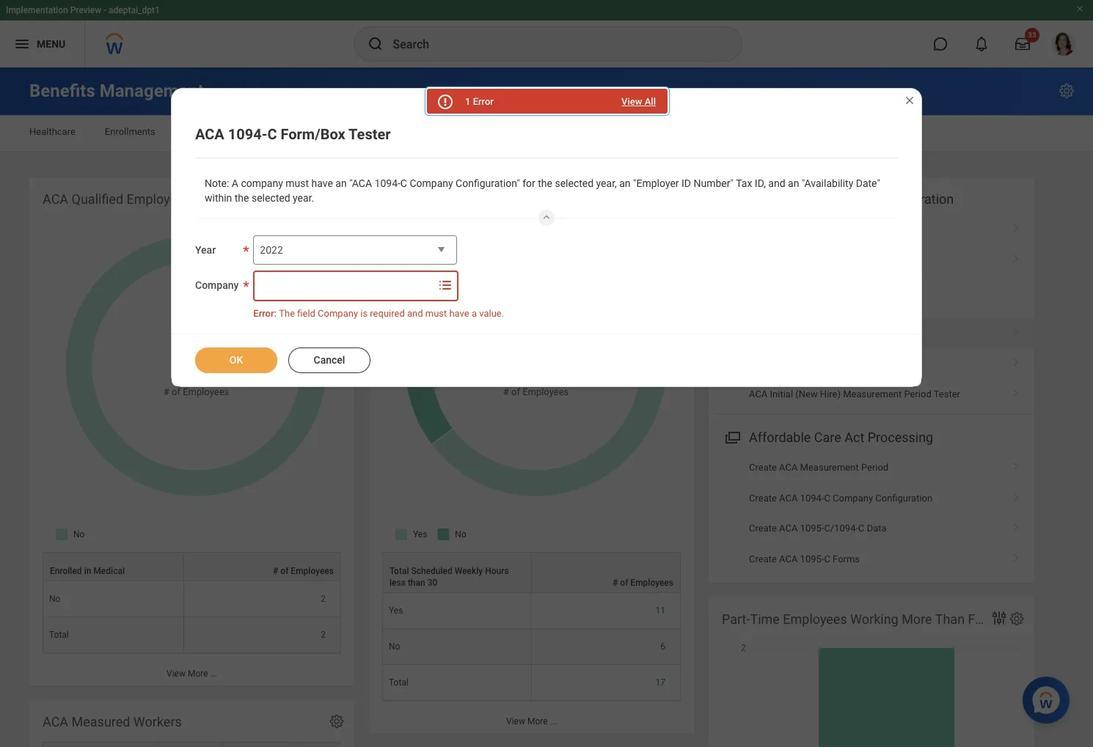 Task type: describe. For each thing, give the bounding box(es) containing it.
aca inside create aca 1094-c company configuration link
[[779, 493, 798, 504]]

tester inside dialog
[[349, 125, 391, 143]]

1 list from the top
[[709, 214, 1035, 275]]

-
[[104, 5, 106, 15]]

form/box inside dialog
[[281, 125, 345, 143]]

implementation preview -   adeptai_dpt1
[[6, 5, 160, 15]]

company
[[241, 178, 283, 189]]

c inside note: a company must have an "aca 1094-c company configuration" for the selected year, an "employer id number" tax id, and an "availability date" within the selected year.
[[401, 178, 407, 189]]

field
[[297, 308, 315, 319]]

note:
[[205, 178, 229, 189]]

aca 1094-c form/box tester dialog
[[171, 88, 922, 387]]

a
[[472, 308, 477, 319]]

period inside aca initial (new hire) measurement period tester link
[[904, 389, 932, 400]]

2 vertical spatial tester
[[934, 389, 961, 400]]

view all
[[622, 96, 656, 107]]

2022 button
[[253, 236, 457, 266]]

aca measured workers
[[43, 715, 182, 730]]

scheduled
[[411, 567, 453, 577]]

chevron up image
[[538, 210, 556, 222]]

date"
[[856, 178, 881, 189]]

2 horizontal spatial time
[[1039, 612, 1069, 627]]

aca inside create aca measurement period link
[[779, 463, 798, 474]]

view for part-time employees for aca
[[506, 717, 525, 727]]

of inside 2 # of employees
[[172, 387, 180, 398]]

aca inside aca 1094-c form/box tester dialog
[[195, 125, 224, 143]]

1 horizontal spatial have
[[449, 308, 469, 319]]

preview
[[70, 5, 101, 15]]

than
[[408, 578, 425, 589]]

configuration
[[876, 493, 933, 504]]

c left savings
[[267, 125, 277, 143]]

ok
[[230, 354, 243, 366]]

more for part-time employees for aca
[[528, 717, 548, 727]]

must inside note: a company must have an "aca 1094-c company configuration" for the selected year, an "employer id number" tax id, and an "availability date" within the selected year.
[[286, 178, 309, 189]]

2 an from the left
[[620, 178, 631, 189]]

qualified
[[72, 192, 123, 207]]

2 inside 2 # of employees
[[186, 337, 207, 382]]

aca 1094-c form/box tester link
[[709, 319, 1035, 349]]

part-time employees working more than federal full-time stan
[[722, 612, 1093, 627]]

healthcare
[[29, 126, 75, 137]]

create aca measurement period link
[[709, 453, 1035, 483]]

all
[[645, 96, 656, 107]]

exclamation image
[[439, 97, 450, 108]]

Company field
[[255, 273, 435, 300]]

chevron right image for create aca 1094-c company configuration
[[1007, 488, 1026, 503]]

create aca measurement period
[[749, 463, 889, 474]]

id,
[[755, 178, 766, 189]]

more for aca qualified employees enrollment count
[[188, 669, 208, 680]]

configure this page image
[[1058, 82, 1076, 100]]

is
[[361, 308, 368, 319]]

2 for no
[[321, 595, 326, 605]]

weekly
[[455, 567, 483, 577]]

# inside 2 # of employees
[[163, 387, 169, 398]]

enrolled
[[50, 567, 82, 577]]

administration
[[868, 192, 954, 207]]

30
[[428, 578, 438, 589]]

c inside list item
[[794, 328, 801, 339]]

1 an from the left
[[336, 178, 347, 189]]

1 chevron right image from the top
[[1007, 219, 1026, 233]]

2 horizontal spatial more
[[902, 612, 932, 627]]

aca 1094-c form/box tester list item
[[709, 319, 1035, 349]]

aca inside the create aca 1095-c/1094-c data link
[[779, 523, 798, 534]]

total scheduled weekly hours less than 30
[[390, 567, 509, 589]]

prompts image
[[437, 277, 455, 294]]

for inside note: a company must have an "aca 1094-c company configuration" for the selected year, an "employer id number" tax id, and an "availability date" within the selected year.
[[523, 178, 536, 189]]

aca inside aca qualified employees enrollment count element
[[43, 192, 68, 207]]

company inside note: a company must have an "aca 1094-c company configuration" for the selected year, an "employer id number" tax id, and an "availability date" within the selected year.
[[410, 178, 453, 189]]

aca 1094-c form/box tester inside aca 1094-c form/box tester link
[[749, 328, 874, 339]]

aca inside create aca 1095-c forms link
[[779, 554, 798, 565]]

1094- right 'insurance'
[[228, 125, 267, 143]]

affordable care act administration
[[749, 192, 954, 207]]

full-
[[1015, 612, 1039, 627]]

aca inside part-time employees for aca element
[[531, 192, 556, 207]]

ok button
[[195, 348, 277, 373]]

employees for part-time employees working more than federal full-time standard element
[[783, 612, 847, 627]]

profile logan mcneil element
[[1044, 28, 1085, 60]]

error:
[[253, 308, 277, 319]]

view more ... for enrollment
[[167, 669, 217, 680]]

aca initial (new hire) measurement period tester
[[749, 389, 961, 400]]

less
[[390, 578, 406, 589]]

11
[[656, 606, 666, 617]]

... for for
[[550, 717, 557, 727]]

initial
[[770, 389, 793, 400]]

6 button
[[661, 641, 668, 653]]

a
[[232, 178, 238, 189]]

total inside total scheduled weekly hours less than 30
[[390, 567, 409, 577]]

create aca 1094-c company configuration link
[[709, 483, 1035, 514]]

1094- inside note: a company must have an "aca 1094-c company configuration" for the selected year, an "employer id number" tax id, and an "availability date" within the selected year.
[[375, 178, 401, 189]]

aca 1094-c form/box tester inside aca 1094-c form/box tester dialog
[[195, 125, 391, 143]]

medical
[[93, 567, 125, 577]]

affordable for affordable care act processing
[[749, 430, 811, 446]]

view more ... link for for
[[369, 710, 694, 734]]

create aca 1095-c/1094-c data link
[[709, 514, 1035, 544]]

1 vertical spatial measurement
[[800, 463, 859, 474]]

id
[[682, 178, 691, 189]]

2022
[[260, 245, 283, 256]]

inbox large image
[[1016, 37, 1030, 51]]

care for affordable care act
[[415, 126, 434, 137]]

view for aca qualified employees enrollment count
[[167, 669, 186, 680]]

configuration"
[[456, 178, 520, 189]]

part-time employees working more than federal full-time standard element
[[709, 598, 1093, 748]]

2 # of employees
[[163, 337, 229, 398]]

17
[[656, 678, 666, 688]]

affordable care act
[[367, 126, 451, 137]]

2 main content
[[0, 68, 1093, 748]]

total scheduled weekly hours less than 30 button
[[383, 553, 531, 593]]

act for affordable care act administration
[[845, 192, 865, 207]]

1094- inside list item
[[770, 328, 794, 339]]

data
[[867, 523, 887, 534]]

chevron right image inside aca 1094-c form/box tester link
[[1007, 323, 1026, 338]]

working
[[851, 612, 899, 627]]

1 error
[[465, 96, 494, 107]]

than
[[935, 612, 965, 627]]

aca qualified employees enrollment count element
[[29, 178, 354, 686]]

retirement savings
[[256, 126, 338, 137]]

1
[[465, 96, 471, 107]]

"availability
[[802, 178, 854, 189]]

year
[[195, 245, 216, 256]]

3 an from the left
[[788, 178, 799, 189]]

total for 17
[[389, 678, 409, 688]]

federal
[[968, 612, 1012, 627]]

close view compensation review calculation table image
[[904, 95, 916, 106]]

0 vertical spatial the
[[538, 178, 553, 189]]

company left the is
[[318, 308, 358, 319]]

part-time employees for aca element
[[369, 178, 694, 734]]

view more ... for for
[[506, 717, 557, 727]]

(new
[[796, 389, 818, 400]]

row containing total scheduled weekly hours less than 30
[[382, 553, 681, 594]]

create for create aca 1095-c forms
[[749, 554, 777, 565]]

forms
[[833, 554, 860, 565]]

cancel
[[314, 354, 345, 366]]

create aca 1095-c forms
[[749, 554, 860, 565]]



Task type: vqa. For each thing, say whether or not it's contained in the screenshot.


Task type: locate. For each thing, give the bounding box(es) containing it.
1 # of employees button from the left
[[184, 553, 341, 581]]

list
[[709, 214, 1035, 275], [709, 319, 1035, 410], [709, 453, 1035, 575]]

0 vertical spatial list
[[709, 214, 1035, 275]]

1 vertical spatial care
[[814, 192, 842, 207]]

0 vertical spatial 2 button
[[186, 334, 209, 385]]

affordable for affordable care act administration
[[749, 192, 811, 207]]

search image
[[367, 35, 384, 53]]

employees for # of employees popup button related to aca
[[631, 578, 674, 589]]

aca inside aca 1094-c form/box tester link
[[749, 328, 768, 339]]

1 vertical spatial the
[[235, 192, 249, 204]]

enrolled in medical button
[[43, 553, 183, 581]]

17 button
[[656, 677, 668, 689]]

1 vertical spatial view more ...
[[506, 717, 557, 727]]

view more ...
[[167, 669, 217, 680], [506, 717, 557, 727]]

1 vertical spatial act
[[845, 192, 865, 207]]

measured
[[72, 715, 130, 730]]

act for affordable care act processing
[[845, 430, 865, 446]]

affordable for affordable care act
[[367, 126, 412, 137]]

chevron right image for create aca measurement period
[[1007, 457, 1026, 472]]

affordable down initial
[[749, 430, 811, 446]]

create for create aca 1094-c company configuration
[[749, 493, 777, 504]]

create for create aca measurement period
[[749, 463, 777, 474]]

3 create from the top
[[749, 523, 777, 534]]

enrollments
[[105, 126, 155, 137]]

form/box
[[281, 125, 345, 143], [803, 328, 845, 339]]

period up processing
[[904, 389, 932, 400]]

year,
[[596, 178, 617, 189]]

#
[[163, 387, 169, 398], [503, 387, 509, 398], [273, 567, 278, 577], [613, 578, 618, 589]]

employees for aca qualified employees enrollment count element
[[127, 192, 191, 207]]

3 chevron right image from the top
[[1007, 488, 1026, 503]]

0 vertical spatial total
[[390, 567, 409, 577]]

for down configuration"
[[511, 192, 527, 207]]

have inside note: a company must have an "aca 1094-c company configuration" for the selected year, an "employer id number" tax id, and an "availability date" within the selected year.
[[312, 178, 333, 189]]

0 vertical spatial ...
[[210, 669, 217, 680]]

1 chevron right image from the top
[[1007, 249, 1026, 264]]

company up c/1094-
[[833, 493, 873, 504]]

0 vertical spatial affordable
[[367, 126, 412, 137]]

cancel button
[[288, 348, 371, 373]]

0 vertical spatial view more ...
[[167, 669, 217, 680]]

4 create from the top
[[749, 554, 777, 565]]

affordable inside tab list
[[367, 126, 412, 137]]

0 horizontal spatial tester
[[349, 125, 391, 143]]

total for 2
[[49, 630, 69, 641]]

1 vertical spatial 1095-
[[800, 554, 824, 565]]

aca qualified employees enrollment count
[[43, 192, 296, 207]]

more inside aca qualified employees enrollment count element
[[188, 669, 208, 680]]

aca
[[195, 125, 224, 143], [43, 192, 68, 207], [531, 192, 556, 207], [749, 328, 768, 339], [749, 389, 768, 400], [779, 463, 798, 474], [779, 493, 798, 504], [779, 523, 798, 534], [779, 554, 798, 565], [43, 715, 68, 730]]

0 vertical spatial form/box
[[281, 125, 345, 143]]

employees for part-time employees for aca element
[[443, 192, 508, 207]]

measurement
[[843, 389, 902, 400], [800, 463, 859, 474]]

2 horizontal spatial an
[[788, 178, 799, 189]]

0 vertical spatial act
[[437, 126, 451, 137]]

0 horizontal spatial have
[[312, 178, 333, 189]]

1 vertical spatial selected
[[252, 192, 290, 204]]

2 vertical spatial affordable
[[749, 430, 811, 446]]

the
[[279, 308, 295, 319]]

and
[[769, 178, 786, 189], [407, 308, 423, 319]]

have left a
[[449, 308, 469, 319]]

tab list containing healthcare
[[15, 116, 1079, 151]]

2 vertical spatial 2 button
[[321, 630, 328, 642]]

1 vertical spatial total
[[49, 630, 69, 641]]

c left forms
[[824, 554, 831, 565]]

part- for part-time employees for aca
[[382, 192, 411, 207]]

0 vertical spatial 2
[[186, 337, 207, 382]]

... inside part-time employees for aca element
[[550, 717, 557, 727]]

2 vertical spatial 2
[[321, 630, 326, 641]]

1095- for c/1094-
[[800, 523, 824, 534]]

1 horizontal spatial period
[[904, 389, 932, 400]]

1 horizontal spatial must
[[425, 308, 447, 319]]

measurement right hire)
[[843, 389, 902, 400]]

act down date"
[[845, 192, 865, 207]]

1 vertical spatial aca 1094-c form/box tester
[[749, 328, 874, 339]]

view inside part-time employees for aca element
[[506, 717, 525, 727]]

0 horizontal spatial part-
[[382, 192, 411, 207]]

aca inside aca measured workers element
[[43, 715, 68, 730]]

0 vertical spatial more
[[902, 612, 932, 627]]

0 horizontal spatial aca 1094-c form/box tester
[[195, 125, 391, 143]]

1 vertical spatial view
[[167, 669, 186, 680]]

tab list inside the 2 main content
[[15, 116, 1079, 151]]

enrolled in medical
[[50, 567, 125, 577]]

2 button
[[186, 334, 209, 385], [321, 594, 328, 606], [321, 630, 328, 642]]

for
[[523, 178, 536, 189], [511, 192, 527, 207]]

1095- for c
[[800, 554, 824, 565]]

2 create from the top
[[749, 493, 777, 504]]

company down year
[[195, 280, 239, 291]]

2 button for no
[[321, 594, 328, 606]]

year.
[[293, 192, 314, 204]]

1 vertical spatial 2 button
[[321, 594, 328, 606]]

1 horizontal spatial time
[[750, 612, 780, 627]]

1 vertical spatial ...
[[550, 717, 557, 727]]

insurance
[[185, 126, 226, 137]]

an right id, at the right top of the page
[[788, 178, 799, 189]]

part-
[[382, 192, 411, 207], [722, 612, 750, 627]]

aca measured workers element
[[29, 701, 1093, 748]]

act
[[437, 126, 451, 137], [845, 192, 865, 207], [845, 430, 865, 446]]

1 horizontal spatial more
[[528, 717, 548, 727]]

view more ... inside part-time employees for aca element
[[506, 717, 557, 727]]

c/1094-
[[824, 523, 859, 534]]

time
[[411, 192, 440, 207], [750, 612, 780, 627], [1039, 612, 1069, 627]]

care for affordable care act processing
[[814, 430, 842, 446]]

... for enrollment
[[210, 669, 217, 680]]

aca inside aca initial (new hire) measurement period tester link
[[749, 389, 768, 400]]

1 horizontal spatial # of employees
[[503, 387, 569, 398]]

2 for total
[[321, 630, 326, 641]]

notifications large image
[[975, 37, 989, 51]]

must
[[286, 178, 309, 189], [425, 308, 447, 319]]

have
[[312, 178, 333, 189], [449, 308, 469, 319]]

4 chevron right image from the top
[[1007, 384, 1026, 398]]

measurement down affordable care act processing
[[800, 463, 859, 474]]

1 horizontal spatial ...
[[550, 717, 557, 727]]

0 horizontal spatial time
[[411, 192, 440, 207]]

0 vertical spatial view more ... link
[[29, 662, 354, 686]]

2 vertical spatial # of employees
[[613, 578, 674, 589]]

0 vertical spatial and
[[769, 178, 786, 189]]

the up chevron up image
[[538, 178, 553, 189]]

chevron right image inside create aca 1095-c forms link
[[1007, 549, 1026, 563]]

1 horizontal spatial tester
[[847, 328, 874, 339]]

selected left year,
[[555, 178, 594, 189]]

c up (new
[[794, 328, 801, 339]]

retirement
[[256, 126, 302, 137]]

1 horizontal spatial an
[[620, 178, 631, 189]]

create
[[749, 463, 777, 474], [749, 493, 777, 504], [749, 523, 777, 534], [749, 554, 777, 565]]

"employer
[[633, 178, 679, 189]]

aca 1094-c form/box tester
[[195, 125, 391, 143], [749, 328, 874, 339]]

tester inside list item
[[847, 328, 874, 339]]

part- for part-time employees working more than federal full-time stan
[[722, 612, 750, 627]]

error
[[473, 96, 494, 107]]

form/box up hire)
[[803, 328, 845, 339]]

and right required
[[407, 308, 423, 319]]

4 chevron right image from the top
[[1007, 518, 1026, 533]]

care for affordable care act administration
[[814, 192, 842, 207]]

2 chevron right image from the top
[[1007, 323, 1026, 338]]

0 horizontal spatial # of employees
[[273, 567, 334, 577]]

the down a
[[235, 192, 249, 204]]

total down yes
[[389, 678, 409, 688]]

view more ... link for enrollment
[[29, 662, 354, 686]]

affordable up "aca
[[367, 126, 412, 137]]

act for affordable care act
[[437, 126, 451, 137]]

0 vertical spatial no
[[49, 595, 60, 605]]

for right configuration"
[[523, 178, 536, 189]]

0 vertical spatial part-
[[382, 192, 411, 207]]

time left stan
[[1039, 612, 1069, 627]]

0 vertical spatial # of employees
[[503, 387, 569, 398]]

5 chevron right image from the top
[[1007, 549, 1026, 563]]

1 horizontal spatial no
[[389, 642, 400, 652]]

2 1095- from the top
[[800, 554, 824, 565]]

# of employees for part-time employees for aca
[[613, 578, 674, 589]]

0 horizontal spatial view more ... link
[[29, 662, 354, 686]]

1 horizontal spatial part-
[[722, 612, 750, 627]]

0 horizontal spatial more
[[188, 669, 208, 680]]

benefits
[[29, 81, 95, 101]]

1 create from the top
[[749, 463, 777, 474]]

...
[[210, 669, 217, 680], [550, 717, 557, 727]]

chevron right image inside create aca 1094-c company configuration link
[[1007, 488, 1026, 503]]

management
[[100, 81, 204, 101]]

aca 1094-c form/box tester up (new
[[749, 328, 874, 339]]

2 horizontal spatial view
[[622, 96, 642, 107]]

menu group image
[[722, 427, 742, 447]]

list containing aca 1094-c form/box tester
[[709, 319, 1035, 410]]

2 vertical spatial list
[[709, 453, 1035, 575]]

1 vertical spatial must
[[425, 308, 447, 319]]

11 button
[[656, 606, 668, 617]]

count
[[260, 192, 296, 207]]

care
[[415, 126, 434, 137], [814, 192, 842, 207], [814, 430, 842, 446]]

row
[[43, 553, 341, 582], [382, 553, 681, 594], [43, 582, 341, 618], [382, 594, 681, 630], [43, 618, 341, 654], [382, 630, 681, 666], [382, 666, 681, 702], [43, 743, 1093, 748]]

1094- up create aca 1095-c/1094-c data
[[800, 493, 824, 504]]

2 vertical spatial view
[[506, 717, 525, 727]]

chevron right image inside create aca measurement period link
[[1007, 457, 1026, 472]]

in
[[84, 567, 91, 577]]

total up less
[[390, 567, 409, 577]]

close environment banner image
[[1076, 4, 1085, 13]]

enrollment
[[194, 192, 257, 207]]

2 vertical spatial more
[[528, 717, 548, 727]]

no inside aca qualified employees enrollment count element
[[49, 595, 60, 605]]

1 horizontal spatial form/box
[[803, 328, 845, 339]]

yes
[[389, 606, 403, 617]]

view inside aca 1094-c form/box tester dialog
[[622, 96, 642, 107]]

note: a company must have an "aca 1094-c company configuration" for the selected year, an "employer id number" tax id, and an "availability date" within the selected year.
[[205, 178, 883, 204]]

0 horizontal spatial view
[[167, 669, 186, 680]]

affordable care act processing
[[749, 430, 934, 446]]

# of employees button
[[184, 553, 341, 581], [532, 553, 680, 593]]

0 vertical spatial tester
[[349, 125, 391, 143]]

1 vertical spatial and
[[407, 308, 423, 319]]

1095-
[[800, 523, 824, 534], [800, 554, 824, 565]]

chevron right image inside the create aca 1095-c/1094-c data link
[[1007, 518, 1026, 533]]

3 list from the top
[[709, 453, 1035, 575]]

list containing create aca measurement period
[[709, 453, 1035, 575]]

workers
[[133, 715, 182, 730]]

create for create aca 1095-c/1094-c data
[[749, 523, 777, 534]]

0 vertical spatial have
[[312, 178, 333, 189]]

aca initial (new hire) measurement period tester link
[[709, 379, 1035, 410]]

time for part-time employees working more than federal full-time stan
[[750, 612, 780, 627]]

1 vertical spatial view more ... link
[[369, 710, 694, 734]]

# of employees inside aca qualified employees enrollment count element
[[273, 567, 334, 577]]

0 horizontal spatial period
[[861, 463, 889, 474]]

form/box up "year." on the top left
[[281, 125, 345, 143]]

chevron right image
[[1007, 249, 1026, 264], [1007, 457, 1026, 472], [1007, 488, 1026, 503], [1007, 518, 1026, 533], [1007, 549, 1026, 563]]

affordable down id, at the right top of the page
[[749, 192, 811, 207]]

1 vertical spatial period
[[861, 463, 889, 474]]

2 vertical spatial care
[[814, 430, 842, 446]]

more
[[902, 612, 932, 627], [188, 669, 208, 680], [528, 717, 548, 727]]

row containing enrolled in medical
[[43, 553, 341, 582]]

# of employees button for aca
[[532, 553, 680, 593]]

implementation preview -   adeptai_dpt1 banner
[[0, 0, 1093, 68]]

1 vertical spatial form/box
[[803, 328, 845, 339]]

implementation
[[6, 5, 68, 15]]

"aca
[[349, 178, 372, 189]]

no down yes
[[389, 642, 400, 652]]

and inside note: a company must have an "aca 1094-c company configuration" for the selected year, an "employer id number" tax id, and an "availability date" within the selected year.
[[769, 178, 786, 189]]

an right year,
[[620, 178, 631, 189]]

1094- right "aca
[[375, 178, 401, 189]]

act down exclamation icon
[[437, 126, 451, 137]]

1 vertical spatial # of employees
[[273, 567, 334, 577]]

part-time employees for aca
[[382, 192, 556, 207]]

2 # of employees button from the left
[[532, 553, 680, 593]]

3 chevron right image from the top
[[1007, 353, 1026, 368]]

1 horizontal spatial view more ... link
[[369, 710, 694, 734]]

time down affordable care act
[[411, 192, 440, 207]]

c left data
[[859, 523, 865, 534]]

row inside aca measured workers element
[[43, 743, 1093, 748]]

for inside the 2 main content
[[511, 192, 527, 207]]

1 vertical spatial more
[[188, 669, 208, 680]]

1 horizontal spatial view more ...
[[506, 717, 557, 727]]

company
[[410, 178, 453, 189], [195, 280, 239, 291], [318, 308, 358, 319], [833, 493, 873, 504]]

employees
[[127, 192, 191, 207], [443, 192, 508, 207], [183, 387, 229, 398], [523, 387, 569, 398], [291, 567, 334, 577], [631, 578, 674, 589], [783, 612, 847, 627]]

2 horizontal spatial # of employees
[[613, 578, 674, 589]]

1 horizontal spatial selected
[[555, 178, 594, 189]]

chevron right image for create aca 1095-c/1094-c data
[[1007, 518, 1026, 533]]

care inside tab list
[[415, 126, 434, 137]]

no inside part-time employees for aca element
[[389, 642, 400, 652]]

0 horizontal spatial the
[[235, 192, 249, 204]]

affordable
[[367, 126, 412, 137], [749, 192, 811, 207], [749, 430, 811, 446]]

chevron right image
[[1007, 219, 1026, 233], [1007, 323, 1026, 338], [1007, 353, 1026, 368], [1007, 384, 1026, 398]]

2 vertical spatial act
[[845, 430, 865, 446]]

no down enrolled
[[49, 595, 60, 605]]

0 vertical spatial care
[[415, 126, 434, 137]]

more inside part-time employees for aca element
[[528, 717, 548, 727]]

stan
[[1072, 612, 1093, 627]]

employees for # of employees popup button related to count
[[291, 567, 334, 577]]

0 vertical spatial must
[[286, 178, 309, 189]]

selected down company
[[252, 192, 290, 204]]

time down create aca 1095-c forms
[[750, 612, 780, 627]]

no for 6
[[389, 642, 400, 652]]

0 horizontal spatial must
[[286, 178, 309, 189]]

time for part-time employees for aca
[[411, 192, 440, 207]]

total inside aca qualified employees enrollment count element
[[49, 630, 69, 641]]

0 horizontal spatial no
[[49, 595, 60, 605]]

view inside aca qualified employees enrollment count element
[[167, 669, 186, 680]]

0 vertical spatial selected
[[555, 178, 594, 189]]

create aca 1095-c forms link
[[709, 544, 1035, 575]]

row containing yes
[[382, 594, 681, 630]]

1 vertical spatial list
[[709, 319, 1035, 410]]

# of employees for aca qualified employees enrollment count
[[273, 567, 334, 577]]

error: the field company is required and must have a value.
[[253, 308, 504, 319]]

hours
[[485, 567, 509, 577]]

tab list
[[15, 116, 1079, 151]]

1095- up create aca 1095-c forms
[[800, 523, 824, 534]]

1 vertical spatial for
[[511, 192, 527, 207]]

number"
[[694, 178, 734, 189]]

processing
[[868, 430, 934, 446]]

total down enrolled
[[49, 630, 69, 641]]

c right "aca
[[401, 178, 407, 189]]

1 vertical spatial affordable
[[749, 192, 811, 207]]

period
[[904, 389, 932, 400], [861, 463, 889, 474]]

2 chevron right image from the top
[[1007, 457, 1026, 472]]

and right id, at the right top of the page
[[769, 178, 786, 189]]

1 vertical spatial no
[[389, 642, 400, 652]]

chevron right image for create aca 1095-c forms
[[1007, 549, 1026, 563]]

0 horizontal spatial an
[[336, 178, 347, 189]]

2 list from the top
[[709, 319, 1035, 410]]

6
[[661, 642, 666, 652]]

1 vertical spatial 2
[[321, 595, 326, 605]]

period inside create aca measurement period link
[[861, 463, 889, 474]]

savings
[[304, 126, 338, 137]]

... inside aca qualified employees enrollment count element
[[210, 669, 217, 680]]

act up create aca measurement period link
[[845, 430, 865, 446]]

no
[[49, 595, 60, 605], [389, 642, 400, 652]]

form/box inside list item
[[803, 328, 845, 339]]

1095- down create aca 1095-c/1094-c data
[[800, 554, 824, 565]]

hire)
[[820, 389, 841, 400]]

must down the prompts icon at the left top of page
[[425, 308, 447, 319]]

total
[[390, 567, 409, 577], [49, 630, 69, 641], [389, 678, 409, 688]]

an left "aca
[[336, 178, 347, 189]]

0 horizontal spatial selected
[[252, 192, 290, 204]]

1 1095- from the top
[[800, 523, 824, 534]]

chevron right image inside aca initial (new hire) measurement period tester link
[[1007, 384, 1026, 398]]

value.
[[479, 308, 504, 319]]

required
[[370, 308, 405, 319]]

0 vertical spatial for
[[523, 178, 536, 189]]

2 horizontal spatial tester
[[934, 389, 961, 400]]

have up "year." on the top left
[[312, 178, 333, 189]]

2 vertical spatial total
[[389, 678, 409, 688]]

act inside tab list
[[437, 126, 451, 137]]

0 horizontal spatial form/box
[[281, 125, 345, 143]]

period up create aca 1094-c company configuration link
[[861, 463, 889, 474]]

must up "year." on the top left
[[286, 178, 309, 189]]

0 horizontal spatial view more ...
[[167, 669, 217, 680]]

employees inside 2 # of employees
[[183, 387, 229, 398]]

1094- up initial
[[770, 328, 794, 339]]

no for 2
[[49, 595, 60, 605]]

view more ... inside aca qualified employees enrollment count element
[[167, 669, 217, 680]]

benefits management
[[29, 81, 204, 101]]

0 horizontal spatial # of employees button
[[184, 553, 341, 581]]

1 vertical spatial have
[[449, 308, 469, 319]]

2
[[186, 337, 207, 382], [321, 595, 326, 605], [321, 630, 326, 641]]

0 vertical spatial measurement
[[843, 389, 902, 400]]

aca 1094-c form/box tester up company
[[195, 125, 391, 143]]

company up part-time employees for aca
[[410, 178, 453, 189]]

selected
[[555, 178, 594, 189], [252, 192, 290, 204]]

# of employees button for count
[[184, 553, 341, 581]]

c
[[267, 125, 277, 143], [401, 178, 407, 189], [794, 328, 801, 339], [824, 493, 831, 504], [859, 523, 865, 534], [824, 554, 831, 565]]

1 horizontal spatial # of employees button
[[532, 553, 680, 593]]

c down create aca measurement period
[[824, 493, 831, 504]]

create aca 1094-c company configuration
[[749, 493, 933, 504]]

2 button for total
[[321, 630, 328, 642]]

company inside the 2 main content
[[833, 493, 873, 504]]

0 vertical spatial aca 1094-c form/box tester
[[195, 125, 391, 143]]



